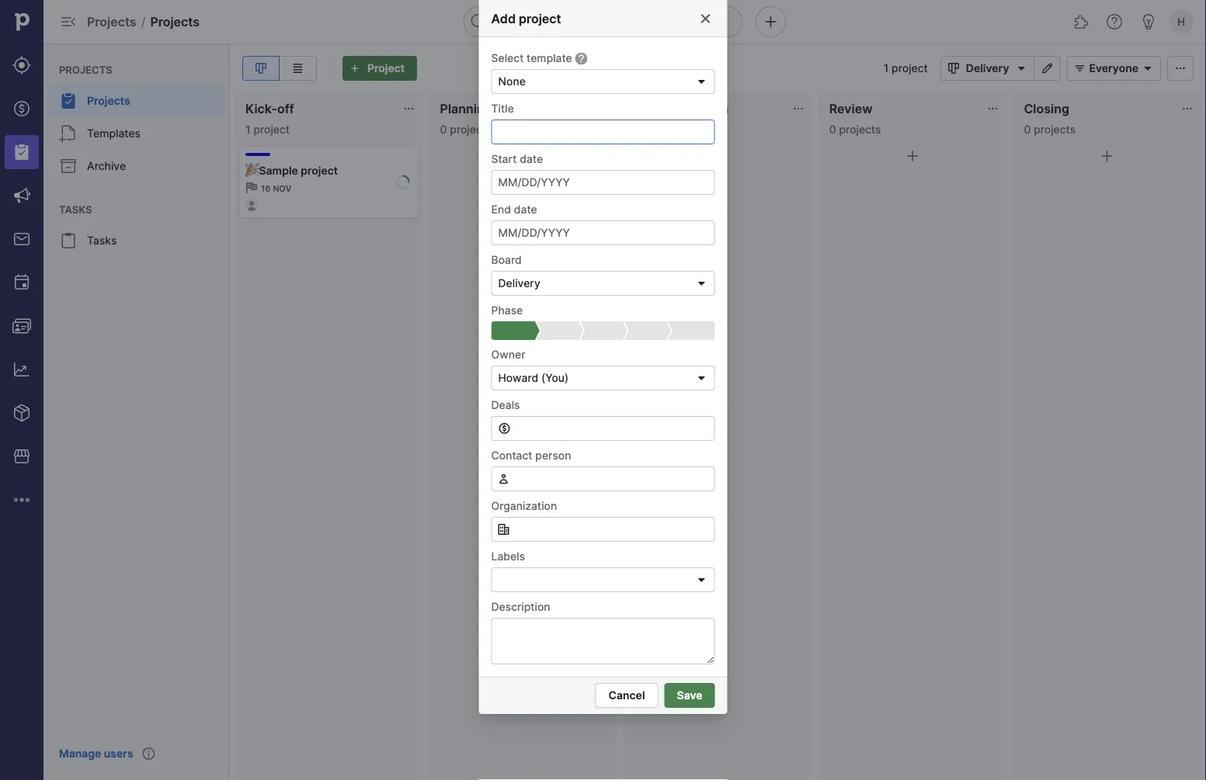 Task type: vqa. For each thing, say whether or not it's contained in the screenshot.
THIS WEEK
no



Task type: describe. For each thing, give the bounding box(es) containing it.
closing
[[1024, 101, 1070, 116]]

projects down menu toggle image
[[59, 64, 112, 76]]

more image
[[12, 491, 31, 510]]

title
[[491, 102, 514, 115]]

projects for planning
[[450, 123, 492, 136]]

template
[[527, 51, 573, 64]]

manage users
[[59, 748, 133, 761]]

color primary image inside delivery popup button
[[696, 277, 708, 290]]

open menu image
[[696, 574, 708, 587]]

leads image
[[12, 56, 31, 75]]

projects menu item
[[44, 85, 230, 117]]

color primary image inside delivery button
[[945, 62, 963, 75]]

projects for review
[[840, 123, 882, 136]]

owner
[[491, 348, 526, 361]]

project inside kick-off 1 project
[[254, 123, 290, 136]]

add project
[[491, 11, 562, 26]]

start date
[[491, 152, 543, 166]]

delivery inside button
[[966, 62, 1010, 75]]

implementation 0 projects
[[635, 101, 729, 136]]

project right sample
[[301, 164, 338, 177]]

closing 0 projects
[[1024, 101, 1076, 136]]

implementation
[[635, 101, 729, 116]]

save button
[[665, 684, 715, 709]]

nov
[[273, 184, 292, 194]]

none field open menu
[[491, 568, 715, 593]]

sales assistant image
[[1140, 12, 1159, 31]]

color secondary image
[[246, 182, 258, 194]]

sample
[[259, 164, 298, 177]]

archive link
[[50, 151, 224, 182]]

color secondary rgba image for closing
[[1182, 103, 1194, 115]]

None field
[[491, 69, 715, 94]]

date for end date
[[514, 203, 537, 216]]

select
[[491, 51, 524, 64]]

off
[[277, 101, 294, 116]]

howard
[[498, 372, 539, 385]]

activities image
[[12, 274, 31, 292]]

MM/DD/YYYY text field
[[491, 170, 715, 195]]

projects inside "menu item"
[[87, 94, 130, 108]]

kick-off 1 project
[[246, 101, 294, 136]]

phase
[[491, 304, 523, 317]]

save
[[677, 690, 703, 703]]

delivery button
[[941, 56, 1035, 81]]

projects right /
[[150, 14, 200, 29]]

1 project
[[884, 62, 928, 75]]

projects / projects
[[87, 14, 200, 29]]

contact
[[491, 449, 533, 462]]

1 inside kick-off 1 project
[[246, 123, 251, 136]]

color undefined image for templates
[[59, 124, 78, 143]]

0 for closing
[[1024, 123, 1031, 136]]

menu for select template
[[0, 0, 44, 781]]

projects left /
[[87, 14, 136, 29]]

manage
[[59, 748, 101, 761]]

users
[[104, 748, 133, 761]]

0 for review
[[830, 123, 837, 136]]

projects link
[[50, 85, 224, 117]]

person
[[536, 449, 572, 462]]

kick-
[[246, 101, 277, 116]]

16 nov
[[261, 184, 292, 194]]

templates link
[[50, 118, 224, 149]]

🎉
[[246, 164, 256, 177]]

tasks link
[[50, 225, 224, 256]]

marketplace image
[[12, 448, 31, 466]]

Search Pipedrive field
[[464, 6, 743, 37]]

labels
[[491, 550, 525, 563]]

16
[[261, 184, 271, 194]]

color undefined image for archive
[[59, 157, 78, 176]]

everyone button
[[1067, 56, 1162, 81]]

organization
[[491, 500, 557, 513]]

(you)
[[542, 372, 569, 385]]

everyone
[[1090, 62, 1139, 75]]



Task type: locate. For each thing, give the bounding box(es) containing it.
tasks inside tasks link
[[87, 234, 117, 247]]

templates
[[87, 127, 141, 140]]

insights image
[[12, 361, 31, 379]]

deals image
[[12, 99, 31, 118]]

description
[[491, 601, 551, 614]]

menu toggle image
[[59, 12, 78, 31]]

0 down review
[[830, 123, 837, 136]]

menu containing projects
[[44, 44, 230, 781]]

date for start date
[[520, 152, 543, 166]]

color primary image inside "howard (you)" popup button
[[696, 372, 708, 385]]

0 horizontal spatial delivery
[[498, 277, 541, 290]]

3 projects from the left
[[840, 123, 882, 136]]

quick help image
[[1106, 12, 1124, 31]]

delivery left edit board "image"
[[966, 62, 1010, 75]]

add
[[491, 11, 516, 26]]

3 color undefined image from the top
[[59, 157, 78, 176]]

color undefined image inside tasks link
[[59, 232, 78, 250]]

color secondary rgba image
[[792, 103, 805, 115]]

delivery down board
[[498, 277, 541, 290]]

0 horizontal spatial 1
[[246, 123, 251, 136]]

color undefined image for tasks
[[59, 232, 78, 250]]

project down kick-
[[254, 123, 290, 136]]

0 for planning
[[440, 123, 447, 136]]

1 vertical spatial delivery
[[498, 277, 541, 290]]

list image
[[289, 62, 307, 75]]

date right start
[[520, 152, 543, 166]]

None text field
[[491, 518, 715, 542]]

color undefined image inside templates link
[[59, 124, 78, 143]]

home image
[[10, 10, 33, 33]]

1 0 from the left
[[440, 123, 447, 136]]

None field
[[491, 417, 715, 441], [491, 467, 715, 492], [491, 518, 715, 542], [491, 568, 715, 593], [491, 417, 715, 441], [491, 467, 715, 492], [491, 518, 715, 542]]

3 0 from the left
[[830, 123, 837, 136]]

menu for planning
[[44, 44, 230, 781]]

0 inside review 0 projects
[[830, 123, 837, 136]]

projects inside the implementation 0 projects
[[645, 123, 687, 136]]

0 inside closing 0 projects
[[1024, 123, 1031, 136]]

4 color undefined image from the top
[[59, 232, 78, 250]]

projects inside review 0 projects
[[840, 123, 882, 136]]

MM/DD/YYYY text field
[[491, 221, 715, 246]]

1
[[884, 62, 889, 75], [246, 123, 251, 136]]

color undefined image for projects
[[59, 92, 78, 110]]

sales inbox image
[[12, 230, 31, 249]]

projects for closing
[[1034, 123, 1076, 136]]

end date
[[491, 203, 537, 216]]

products image
[[12, 404, 31, 423]]

projects
[[87, 14, 136, 29], [150, 14, 200, 29], [59, 64, 112, 76], [87, 94, 130, 108]]

none
[[498, 75, 526, 88]]

review 0 projects
[[830, 101, 882, 136]]

campaigns image
[[12, 186, 31, 205]]

projects inside planning 0 projects
[[450, 123, 492, 136]]

1 projects from the left
[[450, 123, 492, 136]]

/
[[141, 14, 146, 29]]

archive
[[87, 160, 126, 173]]

0 vertical spatial date
[[520, 152, 543, 166]]

🎉  sample project
[[246, 164, 338, 177]]

edit board image
[[1039, 62, 1057, 75]]

select template
[[491, 51, 573, 64]]

board
[[491, 253, 522, 267]]

color undefined image right sales inbox icon at the top of the page
[[59, 232, 78, 250]]

0 down implementation
[[635, 123, 642, 136]]

menu
[[0, 0, 44, 781], [44, 44, 230, 781]]

color undefined image left templates
[[59, 124, 78, 143]]

project button
[[343, 56, 417, 81]]

2 color secondary rgba image from the left
[[987, 103, 1000, 115]]

delivery inside popup button
[[498, 277, 541, 290]]

None text field
[[491, 120, 715, 145], [511, 417, 715, 441], [491, 467, 715, 492], [491, 619, 715, 665], [491, 120, 715, 145], [511, 417, 715, 441], [491, 467, 715, 492], [491, 619, 715, 665]]

0 for implementation
[[635, 123, 642, 136]]

Delivery field
[[491, 271, 715, 296]]

4 projects from the left
[[1034, 123, 1076, 136]]

0 down planning
[[440, 123, 447, 136]]

0 inside the implementation 0 projects
[[635, 123, 642, 136]]

color undefined image inside archive link
[[59, 157, 78, 176]]

color primary image
[[1013, 62, 1032, 75], [1071, 62, 1090, 75], [1139, 62, 1158, 75], [1172, 62, 1190, 75], [514, 147, 533, 166], [709, 147, 728, 166], [904, 147, 922, 166], [498, 473, 510, 486]]

0 horizontal spatial color secondary rgba image
[[403, 103, 415, 115]]

manage users button
[[50, 741, 143, 769]]

1 vertical spatial tasks
[[87, 234, 117, 247]]

start
[[491, 152, 517, 166]]

howard (you)
[[498, 372, 569, 385]]

color primary inverted image
[[346, 62, 364, 75]]

quick add image
[[762, 12, 781, 31]]

color secondary rgba image
[[403, 103, 415, 115], [987, 103, 1000, 115], [1182, 103, 1194, 115]]

color secondary rgba image for review
[[987, 103, 1000, 115]]

projects down implementation
[[645, 123, 687, 136]]

color secondary rgba image for kick-off
[[403, 103, 415, 115]]

1 horizontal spatial 1
[[884, 62, 889, 75]]

date
[[520, 152, 543, 166], [514, 203, 537, 216]]

projects down review
[[840, 123, 882, 136]]

projects
[[450, 123, 492, 136], [645, 123, 687, 136], [840, 123, 882, 136], [1034, 123, 1076, 136]]

Howard (You) field
[[491, 366, 715, 391]]

cancel button
[[596, 684, 659, 709]]

0
[[440, 123, 447, 136], [635, 123, 642, 136], [830, 123, 837, 136], [1024, 123, 1031, 136]]

color primary image inside delivery button
[[1013, 62, 1032, 75]]

project
[[519, 11, 562, 26], [892, 62, 928, 75], [254, 123, 290, 136], [301, 164, 338, 177]]

0 vertical spatial tasks
[[59, 204, 92, 216]]

project
[[368, 62, 405, 75]]

0 inside planning 0 projects
[[440, 123, 447, 136]]

color primary image inside none popup button
[[696, 75, 708, 88]]

2 horizontal spatial color secondary rgba image
[[1182, 103, 1194, 115]]

date right end at left top
[[514, 203, 537, 216]]

1 vertical spatial date
[[514, 203, 537, 216]]

3 color secondary rgba image from the left
[[1182, 103, 1194, 115]]

2 projects from the left
[[645, 123, 687, 136]]

planning 0 projects
[[440, 101, 492, 136]]

tasks
[[59, 204, 92, 216], [87, 234, 117, 247]]

projects down planning
[[450, 123, 492, 136]]

1 horizontal spatial color secondary rgba image
[[987, 103, 1000, 115]]

project right the 'add'
[[519, 11, 562, 26]]

deals
[[491, 399, 520, 412]]

review
[[830, 101, 873, 116]]

color muted image
[[576, 53, 588, 65]]

delivery
[[966, 62, 1010, 75], [498, 277, 541, 290]]

contacts image
[[12, 317, 31, 336]]

contact person
[[491, 449, 572, 462]]

color undefined image right deals icon at the top of the page
[[59, 92, 78, 110]]

h
[[1178, 16, 1186, 28]]

projects for implementation
[[645, 123, 687, 136]]

1 horizontal spatial delivery
[[966, 62, 1010, 75]]

h button
[[1166, 6, 1197, 37]]

2 color undefined image from the top
[[59, 124, 78, 143]]

2 0 from the left
[[635, 123, 642, 136]]

1 color undefined image from the top
[[59, 92, 78, 110]]

projects inside closing 0 projects
[[1034, 123, 1076, 136]]

howard (you) button
[[491, 366, 715, 391]]

delivery button
[[491, 271, 715, 296]]

none button
[[491, 69, 715, 94]]

1 color secondary rgba image from the left
[[403, 103, 415, 115]]

projects image
[[12, 143, 31, 162]]

4 0 from the left
[[1024, 123, 1031, 136]]

color undefined image
[[59, 92, 78, 110], [59, 124, 78, 143], [59, 157, 78, 176], [59, 232, 78, 250]]

color undefined image left archive
[[59, 157, 78, 176]]

color primary image
[[700, 12, 712, 25], [945, 62, 963, 75], [696, 75, 708, 88], [1099, 147, 1117, 166], [696, 277, 708, 290], [696, 372, 708, 385], [498, 423, 511, 435], [498, 524, 510, 536]]

0 vertical spatial 1
[[884, 62, 889, 75]]

menu item
[[0, 131, 44, 174]]

0 vertical spatial delivery
[[966, 62, 1010, 75]]

projects down closing on the right of the page
[[1034, 123, 1076, 136]]

info image
[[143, 748, 155, 761]]

cancel
[[609, 690, 645, 703]]

end
[[491, 203, 511, 216]]

color undefined image inside projects link
[[59, 92, 78, 110]]

0 down closing on the right of the page
[[1024, 123, 1031, 136]]

projects up templates
[[87, 94, 130, 108]]

project left delivery button
[[892, 62, 928, 75]]

planning
[[440, 101, 492, 116]]

1 vertical spatial 1
[[246, 123, 251, 136]]

board image
[[252, 62, 270, 75]]



